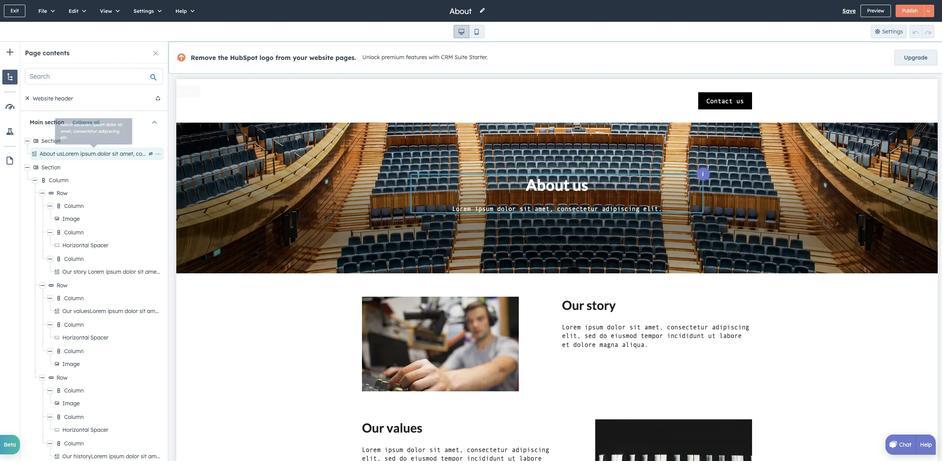 Task type: describe. For each thing, give the bounding box(es) containing it.
tempor for incididunt
[[276, 308, 295, 315]]

publish
[[902, 8, 918, 14]]

pages.
[[335, 54, 356, 62]]

image for historylorem
[[62, 401, 80, 408]]

section
[[45, 119, 64, 126]]

remove the hubspot logo from your website pages.
[[191, 54, 356, 62]]

about uslorem ipsum dolor sit amet, consectetur adipiscing elit. button
[[40, 149, 205, 159]]

sit for "about uslorem ipsum dolor sit amet, consectetur adipiscing elit." "button"
[[112, 151, 118, 158]]

help inside button
[[175, 8, 187, 14]]

exit link
[[4, 5, 25, 17]]

Search text field
[[25, 69, 147, 84]]

2 section button from the top
[[41, 163, 162, 172]]

our historylorem ipsum dolor sit amet, consectetur adipiscing elit, sed do eiusmod tempor incididunt...
[[62, 454, 327, 461]]

unlock
[[362, 54, 380, 61]]

our story lorem ipsum dolor sit amet, consectetur adipiscing elit, sed do eiusmod tempor incididunt ...
[[62, 269, 325, 276]]

collapse all button
[[67, 115, 105, 131]]

chat
[[899, 442, 912, 449]]

column for our historylorem ipsum dolor sit amet, consectetur adipiscing elit, sed do eiusmod tempor incididunt... button
[[64, 441, 84, 448]]

preview
[[867, 8, 884, 14]]

preview button
[[861, 5, 891, 17]]

column for our story lorem ipsum dolor sit amet, consectetur adipiscing elit, sed do eiusmod tempor incididunt ... 'horizontal spacer' button
[[64, 229, 84, 236]]

edit button
[[60, 0, 92, 22]]

consectetur for our historylorem ipsum dolor sit amet, consectetur adipiscing elit, sed do eiusmod tempor incididunt... button
[[164, 454, 195, 461]]

row button for image
[[57, 281, 162, 291]]

edit
[[69, 8, 79, 14]]

row button for our historylorem ipsum dolor sit amet, consectetur adipiscing elit, sed do eiusmod tempor incididunt...
[[57, 374, 162, 383]]

with
[[429, 54, 440, 61]]

dolor for "about uslorem ipsum dolor sit amet, consectetur adipiscing elit." "button"
[[97, 151, 111, 158]]

about inside about uslorem ipsum dolor sit amet, consectetur adipiscing elit.
[[55, 118, 69, 124]]

horizontal spacer button for our historylorem ipsum dolor sit amet, consectetur adipiscing elit, sed do eiusmod tempor incididunt...
[[62, 426, 162, 435]]

1 group from the left
[[454, 25, 485, 38]]

spacer for image
[[90, 335, 108, 342]]

1 vertical spatial settings button
[[871, 25, 907, 38]]

suite
[[455, 54, 468, 61]]

1 vertical spatial about uslorem ipsum dolor sit amet, consectetur adipiscing elit.
[[40, 151, 205, 158]]

do for incididunt...
[[245, 454, 252, 461]]

column button for our story lorem ipsum dolor sit amet, consectetur adipiscing elit, sed do eiusmod tempor incididunt ... button
[[64, 255, 162, 264]]

features
[[406, 54, 427, 61]]

beta
[[4, 442, 16, 449]]

historylorem
[[73, 454, 107, 461]]

adipiscing for our valueslorem ipsum dolor sit amet, consectetur adipiscing elit, sed do eiusmod tempor incididunt ... button
[[195, 308, 221, 315]]

beta button
[[0, 436, 20, 455]]

dolor inside about uslorem ipsum dolor sit amet, consectetur adipiscing elit.
[[108, 118, 121, 124]]

save
[[843, 7, 856, 14]]

horizontal for our story lorem ipsum dolor sit amet, consectetur adipiscing elit, sed do eiusmod tempor incididunt ...
[[62, 242, 89, 249]]

1 vertical spatial settings
[[882, 28, 903, 35]]

elit, for incididunt
[[223, 308, 232, 315]]

image button for ipsum
[[62, 400, 162, 409]]

1 vertical spatial incididunt
[[296, 308, 322, 315]]

all
[[94, 120, 100, 125]]

sed for incididunt
[[234, 308, 243, 315]]

column for image button corresponding to ipsum
[[64, 388, 84, 395]]

column for lorem's image button
[[64, 203, 84, 210]]

column button for our historylorem ipsum dolor sit amet, consectetur adipiscing elit, sed do eiusmod tempor incididunt... button
[[64, 440, 162, 449]]

column button for 2nd image button from the top
[[64, 347, 162, 357]]

main
[[30, 119, 43, 126]]

row for image
[[57, 282, 67, 290]]

2 image button from the top
[[62, 360, 162, 369]]

column for 'horizontal spacer' button for our historylorem ipsum dolor sit amet, consectetur adipiscing elit, sed do eiusmod tempor incididunt...
[[64, 414, 84, 421]]

row button for our story lorem ipsum dolor sit amet, consectetur adipiscing elit, sed do eiusmod tempor incididunt ...
[[57, 189, 162, 198]]

about inside "button"
[[40, 151, 55, 158]]

file
[[38, 8, 47, 14]]

column for image 'horizontal spacer' button
[[64, 322, 84, 329]]

collapse
[[72, 120, 92, 125]]

elit. inside about uslorem ipsum dolor sit amet, consectetur adipiscing elit.
[[55, 133, 63, 140]]

0 vertical spatial eiusmod
[[251, 269, 273, 276]]

2 section from the top
[[41, 164, 61, 171]]

close image
[[153, 51, 158, 56]]

the
[[218, 54, 228, 62]]

column for our story lorem ipsum dolor sit amet, consectetur adipiscing elit, sed do eiusmod tempor incididunt ... button
[[64, 256, 84, 263]]

premium
[[382, 54, 404, 61]]

1 section from the top
[[41, 138, 61, 145]]

column button for image 'horizontal spacer' button
[[64, 321, 162, 330]]

amet, for our valueslorem ipsum dolor sit amet, consectetur adipiscing elit, sed do eiusmod tempor incididunt ... button
[[147, 308, 162, 315]]

row for our historylorem ipsum dolor sit amet, consectetur adipiscing elit, sed do eiusmod tempor incididunt...
[[57, 375, 67, 382]]

uslorem inside "about uslorem ipsum dolor sit amet, consectetur adipiscing elit." "button"
[[57, 151, 79, 158]]

eiusmod for incididunt...
[[254, 454, 276, 461]]

your
[[293, 54, 307, 62]]

main section
[[30, 119, 64, 126]]

sed for incididunt...
[[235, 454, 244, 461]]

0 vertical spatial ...
[[321, 269, 325, 276]]

dolor for our valueslorem ipsum dolor sit amet, consectetur adipiscing elit, sed do eiusmod tempor incididunt ... button
[[125, 308, 138, 315]]

starter.
[[469, 54, 488, 61]]

our for our story lorem ipsum dolor sit amet, consectetur adipiscing elit, sed do eiusmod tempor incididunt ...
[[62, 269, 72, 276]]

horizontal spacer for our historylorem ipsum dolor sit amet, consectetur adipiscing elit, sed do eiusmod tempor incididunt...
[[62, 427, 108, 434]]

2 group from the left
[[910, 25, 934, 38]]

amet, for our historylorem ipsum dolor sit amet, consectetur adipiscing elit, sed do eiusmod tempor incididunt... button
[[148, 454, 163, 461]]

remove
[[191, 54, 216, 62]]

0 vertical spatial do
[[242, 269, 249, 276]]

website header button
[[33, 94, 155, 103]]

our for our valueslorem ipsum dolor sit amet, consectetur adipiscing elit, sed do eiusmod tempor incididunt ...
[[62, 308, 72, 315]]

tempor for incididunt...
[[277, 454, 296, 461]]



Task type: vqa. For each thing, say whether or not it's contained in the screenshot.
Row Button to the middle
yes



Task type: locate. For each thing, give the bounding box(es) containing it.
0 vertical spatial elit.
[[55, 133, 63, 140]]

horizontal up historylorem
[[62, 427, 89, 434]]

1 vertical spatial row
[[57, 282, 67, 290]]

section button down all
[[41, 137, 162, 146]]

spacer up historylorem
[[90, 427, 108, 434]]

None field
[[449, 6, 475, 16]]

1 vertical spatial sed
[[234, 308, 243, 315]]

page contents
[[25, 49, 70, 57]]

section
[[41, 138, 61, 145], [41, 164, 61, 171]]

1 vertical spatial uslorem
[[57, 151, 79, 158]]

contents
[[43, 49, 70, 57]]

column button for our story lorem ipsum dolor sit amet, consectetur adipiscing elit, sed do eiusmod tempor incididunt ... 'horizontal spacer' button
[[64, 228, 162, 238]]

2 vertical spatial do
[[245, 454, 252, 461]]

sit inside "button"
[[112, 151, 118, 158]]

dolor for our historylorem ipsum dolor sit amet, consectetur adipiscing elit, sed do eiusmod tempor incididunt... button
[[126, 454, 139, 461]]

logo
[[260, 54, 274, 62]]

file button
[[30, 0, 60, 22]]

2 vertical spatial sed
[[235, 454, 244, 461]]

spacer up lorem
[[90, 242, 108, 249]]

lorem
[[88, 269, 104, 276]]

story
[[73, 269, 86, 276]]

settings button
[[125, 0, 167, 22], [871, 25, 907, 38]]

website
[[309, 54, 333, 62]]

0 vertical spatial section
[[41, 138, 61, 145]]

2 row button from the top
[[57, 281, 162, 291]]

2 horizontal from the top
[[62, 335, 89, 342]]

from
[[276, 54, 291, 62]]

3 row from the top
[[57, 375, 67, 382]]

ipsum
[[92, 118, 107, 124], [80, 151, 96, 158], [106, 269, 121, 276], [108, 308, 123, 315], [109, 454, 124, 461]]

hubspot
[[230, 54, 258, 62]]

1 image button from the top
[[62, 215, 162, 224]]

ipsum for our valueslorem ipsum dolor sit amet, consectetur adipiscing elit, sed do eiusmod tempor incididunt ... button
[[108, 308, 123, 315]]

image for story
[[62, 216, 80, 223]]

column button for our valueslorem ipsum dolor sit amet, consectetur adipiscing elit, sed do eiusmod tempor incididunt ... button
[[64, 294, 162, 304]]

section button
[[41, 137, 162, 146], [41, 163, 162, 172]]

1 vertical spatial about
[[40, 151, 55, 158]]

elit,
[[221, 269, 230, 276], [223, 308, 232, 315], [224, 454, 233, 461]]

unlock premium features with crm suite starter.
[[362, 54, 488, 61]]

eiusmod for incididunt
[[252, 308, 274, 315]]

help button
[[167, 0, 200, 22]]

website
[[33, 95, 53, 102]]

our left story
[[62, 269, 72, 276]]

consectetur for "about uslorem ipsum dolor sit amet, consectetur adipiscing elit." "button"
[[136, 151, 166, 158]]

column for 2nd image button from the top
[[64, 348, 84, 355]]

exit
[[11, 8, 19, 14]]

0 vertical spatial row
[[57, 190, 67, 197]]

consectetur for our valueslorem ipsum dolor sit amet, consectetur adipiscing elit, sed do eiusmod tempor incididunt ... button
[[163, 308, 193, 315]]

amet, inside about uslorem ipsum dolor sit amet, consectetur adipiscing elit.
[[55, 126, 68, 132]]

2 vertical spatial row
[[57, 375, 67, 382]]

horizontal spacer button up lorem
[[62, 241, 162, 250]]

1 row from the top
[[57, 190, 67, 197]]

3 image from the top
[[62, 401, 80, 408]]

1 vertical spatial horizontal spacer button
[[62, 334, 162, 343]]

0 vertical spatial horizontal spacer
[[62, 242, 108, 249]]

view button
[[92, 0, 125, 22]]

0 horizontal spatial help
[[175, 8, 187, 14]]

consectetur inside "button"
[[136, 151, 166, 158]]

2 our from the top
[[62, 308, 72, 315]]

row button
[[57, 189, 162, 198], [57, 281, 162, 291], [57, 374, 162, 383]]

1 our from the top
[[62, 269, 72, 276]]

3 horizontal from the top
[[62, 427, 89, 434]]

sed
[[232, 269, 241, 276], [234, 308, 243, 315], [235, 454, 244, 461]]

about uslorem ipsum dolor sit amet, consectetur adipiscing elit.
[[55, 118, 128, 140], [40, 151, 205, 158]]

upgrade
[[904, 54, 928, 61]]

page
[[25, 49, 41, 57]]

adipiscing
[[99, 126, 124, 132], [168, 151, 194, 158], [193, 269, 220, 276], [195, 308, 221, 315], [196, 454, 223, 461]]

0 vertical spatial section button
[[41, 137, 162, 146]]

consectetur inside tooltip
[[70, 126, 98, 132]]

group down publish group
[[910, 25, 934, 38]]

about
[[55, 118, 69, 124], [40, 151, 55, 158]]

adipiscing inside "button"
[[168, 151, 194, 158]]

0 vertical spatial horizontal spacer button
[[62, 241, 162, 250]]

2 vertical spatial our
[[62, 454, 72, 461]]

our left historylorem
[[62, 454, 72, 461]]

0 vertical spatial settings
[[134, 8, 154, 14]]

spacer for our historylorem ipsum dolor sit amet, consectetur adipiscing elit, sed do eiusmod tempor incididunt...
[[90, 427, 108, 434]]

3 row button from the top
[[57, 374, 162, 383]]

0 vertical spatial settings button
[[125, 0, 167, 22]]

1 vertical spatial section
[[41, 164, 61, 171]]

horizontal spacer up historylorem
[[62, 427, 108, 434]]

column button for image button corresponding to ipsum
[[64, 387, 162, 396]]

0 horizontal spatial settings button
[[125, 0, 167, 22]]

settings
[[134, 8, 154, 14], [882, 28, 903, 35]]

2 vertical spatial horizontal
[[62, 427, 89, 434]]

0 vertical spatial horizontal
[[62, 242, 89, 249]]

1 vertical spatial tempor
[[276, 308, 295, 315]]

0 horizontal spatial settings
[[134, 8, 154, 14]]

amet, inside "button"
[[120, 151, 134, 158]]

sit for our historylorem ipsum dolor sit amet, consectetur adipiscing elit, sed do eiusmod tempor incididunt... button
[[141, 454, 147, 461]]

sed inside our valueslorem ipsum dolor sit amet, consectetur adipiscing elit, sed do eiusmod tempor incididunt ... button
[[234, 308, 243, 315]]

horizontal spacer button for image
[[62, 334, 162, 343]]

dolor
[[108, 118, 121, 124], [97, 151, 111, 158], [123, 269, 136, 276], [125, 308, 138, 315], [126, 454, 139, 461]]

horizontal
[[62, 242, 89, 249], [62, 335, 89, 342], [62, 427, 89, 434]]

header
[[55, 95, 73, 102]]

3 horizontal spacer button from the top
[[62, 426, 162, 435]]

crm
[[441, 54, 453, 61]]

row
[[57, 190, 67, 197], [57, 282, 67, 290], [57, 375, 67, 382]]

our left valueslorem
[[62, 308, 72, 315]]

1 horizontal spatial settings
[[882, 28, 903, 35]]

horizontal for our historylorem ipsum dolor sit amet, consectetur adipiscing elit, sed do eiusmod tempor incididunt...
[[62, 427, 89, 434]]

sit
[[122, 118, 128, 124], [112, 151, 118, 158], [138, 269, 144, 276], [139, 308, 146, 315], [141, 454, 147, 461]]

our story lorem ipsum dolor sit amet, consectetur adipiscing elit, sed do eiusmod tempor incididunt ... button
[[62, 268, 325, 277]]

our valueslorem ipsum dolor sit amet, consectetur adipiscing elit, sed do eiusmod tempor incididunt ...
[[62, 308, 327, 315]]

save button
[[843, 6, 856, 16]]

1 spacer from the top
[[90, 242, 108, 249]]

1 vertical spatial do
[[244, 308, 251, 315]]

column button
[[49, 176, 162, 185], [64, 202, 162, 211], [64, 228, 162, 238], [64, 255, 162, 264], [64, 294, 162, 304], [64, 321, 162, 330], [64, 347, 162, 357], [64, 387, 162, 396], [64, 413, 162, 423], [64, 440, 162, 449]]

about down main section
[[40, 151, 55, 158]]

ipsum down about uslorem ipsum dolor sit amet, consectetur adipiscing elit. tooltip
[[80, 151, 96, 158]]

help
[[175, 8, 187, 14], [920, 442, 932, 449]]

0 vertical spatial our
[[62, 269, 72, 276]]

0 vertical spatial image
[[62, 216, 80, 223]]

2 vertical spatial horizontal spacer
[[62, 427, 108, 434]]

horizontal spacer
[[62, 242, 108, 249], [62, 335, 108, 342], [62, 427, 108, 434]]

0 vertical spatial spacer
[[90, 242, 108, 249]]

about uslorem ipsum dolor sit amet, consectetur adipiscing elit. inside tooltip
[[55, 118, 128, 140]]

our for our historylorem ipsum dolor sit amet, consectetur adipiscing elit, sed do eiusmod tempor incididunt...
[[62, 454, 72, 461]]

eiusmod
[[251, 269, 273, 276], [252, 308, 274, 315], [254, 454, 276, 461]]

sed inside our story lorem ipsum dolor sit amet, consectetur adipiscing elit, sed do eiusmod tempor incididunt ... button
[[232, 269, 241, 276]]

tempor
[[274, 269, 293, 276], [276, 308, 295, 315], [277, 454, 296, 461]]

incididunt...
[[297, 454, 327, 461]]

horizontal for image
[[62, 335, 89, 342]]

0 vertical spatial incididunt
[[294, 269, 320, 276]]

row for our story lorem ipsum dolor sit amet, consectetur adipiscing elit, sed do eiusmod tempor incididunt ...
[[57, 190, 67, 197]]

1 horizontal spatial settings button
[[871, 25, 907, 38]]

1 horizontal spatial help
[[920, 442, 932, 449]]

2 vertical spatial tempor
[[277, 454, 296, 461]]

2 vertical spatial spacer
[[90, 427, 108, 434]]

caret image
[[152, 118, 157, 126]]

horizontal spacer button
[[62, 241, 162, 250], [62, 334, 162, 343], [62, 426, 162, 435]]

sit inside tooltip
[[122, 118, 128, 124]]

ipsum inside "about uslorem ipsum dolor sit amet, consectetur adipiscing elit." "button"
[[80, 151, 96, 158]]

uslorem inside about uslorem ipsum dolor sit amet, consectetur adipiscing elit.
[[71, 118, 91, 124]]

settings right the view button
[[134, 8, 154, 14]]

2 vertical spatial eiusmod
[[254, 454, 276, 461]]

uslorem down section
[[57, 151, 79, 158]]

horizontal spacer for image
[[62, 335, 108, 342]]

group
[[454, 25, 485, 38], [910, 25, 934, 38]]

publish group
[[896, 5, 934, 17]]

0 vertical spatial tempor
[[274, 269, 293, 276]]

0 vertical spatial row button
[[57, 189, 162, 198]]

amet, for "about uslorem ipsum dolor sit amet, consectetur adipiscing elit." "button"
[[120, 151, 134, 158]]

ipsum inside about uslorem ipsum dolor sit amet, consectetur adipiscing elit.
[[92, 118, 107, 124]]

2 spacer from the top
[[90, 335, 108, 342]]

ipsum inside our story lorem ipsum dolor sit amet, consectetur adipiscing elit, sed do eiusmod tempor incididunt ... button
[[106, 269, 121, 276]]

horizontal spacer button down valueslorem
[[62, 334, 162, 343]]

our
[[62, 269, 72, 276], [62, 308, 72, 315], [62, 454, 72, 461]]

1 vertical spatial our
[[62, 308, 72, 315]]

horizontal down valueslorem
[[62, 335, 89, 342]]

adipiscing for "about uslorem ipsum dolor sit amet, consectetur adipiscing elit." "button"
[[168, 151, 194, 158]]

1 vertical spatial elit,
[[223, 308, 232, 315]]

ipsum inside our historylorem ipsum dolor sit amet, consectetur adipiscing elit, sed do eiusmod tempor incididunt... button
[[109, 454, 124, 461]]

0 vertical spatial sed
[[232, 269, 241, 276]]

group up suite
[[454, 25, 485, 38]]

0 vertical spatial elit,
[[221, 269, 230, 276]]

spacer for our story lorem ipsum dolor sit amet, consectetur adipiscing elit, sed do eiusmod tempor incididunt ...
[[90, 242, 108, 249]]

1 vertical spatial eiusmod
[[252, 308, 274, 315]]

image
[[62, 216, 80, 223], [62, 361, 80, 368], [62, 401, 80, 408]]

collapse all
[[72, 120, 100, 125]]

1 vertical spatial image button
[[62, 360, 162, 369]]

2 vertical spatial horizontal spacer button
[[62, 426, 162, 435]]

ipsum for our historylorem ipsum dolor sit amet, consectetur adipiscing elit, sed do eiusmod tempor incididunt... button
[[109, 454, 124, 461]]

section button down "about uslorem ipsum dolor sit amet, consectetur adipiscing elit." "button"
[[41, 163, 162, 172]]

3 spacer from the top
[[90, 427, 108, 434]]

2 row from the top
[[57, 282, 67, 290]]

adipiscing for our historylorem ipsum dolor sit amet, consectetur adipiscing elit, sed do eiusmod tempor incididunt... button
[[196, 454, 223, 461]]

2 vertical spatial image
[[62, 401, 80, 408]]

about uslorem ipsum dolor sit amet, consectetur adipiscing elit. tooltip
[[48, 114, 139, 145]]

1 section button from the top
[[41, 137, 162, 146]]

sit for our valueslorem ipsum dolor sit amet, consectetur adipiscing elit, sed do eiusmod tempor incididunt ... button
[[139, 308, 146, 315]]

horizontal spacer button for our story lorem ipsum dolor sit amet, consectetur adipiscing elit, sed do eiusmod tempor incididunt ...
[[62, 241, 162, 250]]

2 image from the top
[[62, 361, 80, 368]]

settings down preview button
[[882, 28, 903, 35]]

upgrade link
[[894, 50, 938, 66]]

1 horizontal spacer from the top
[[62, 242, 108, 249]]

do for incididunt
[[244, 308, 251, 315]]

1 row button from the top
[[57, 189, 162, 198]]

column button for 'horizontal spacer' button for our historylorem ipsum dolor sit amet, consectetur adipiscing elit, sed do eiusmod tempor incididunt...
[[64, 413, 162, 423]]

1 vertical spatial horizontal spacer
[[62, 335, 108, 342]]

0 vertical spatial about uslorem ipsum dolor sit amet, consectetur adipiscing elit.
[[55, 118, 128, 140]]

elit, for incididunt...
[[224, 454, 233, 461]]

1 vertical spatial section button
[[41, 163, 162, 172]]

about left 'collapse'
[[55, 118, 69, 124]]

1 image from the top
[[62, 216, 80, 223]]

horizontal spacer button up historylorem
[[62, 426, 162, 435]]

1 vertical spatial elit.
[[196, 151, 205, 158]]

1 vertical spatial horizontal
[[62, 335, 89, 342]]

ipsum right historylorem
[[109, 454, 124, 461]]

3 horizontal spacer from the top
[[62, 427, 108, 434]]

1 vertical spatial ...
[[323, 308, 327, 315]]

3 image button from the top
[[62, 400, 162, 409]]

horizontal up story
[[62, 242, 89, 249]]

0 vertical spatial help
[[175, 8, 187, 14]]

1 horizontal spatial group
[[910, 25, 934, 38]]

spacer
[[90, 242, 108, 249], [90, 335, 108, 342], [90, 427, 108, 434]]

horizontal spacer up story
[[62, 242, 108, 249]]

sed inside our historylorem ipsum dolor sit amet, consectetur adipiscing elit, sed do eiusmod tempor incididunt... button
[[235, 454, 244, 461]]

0 vertical spatial uslorem
[[71, 118, 91, 124]]

1 horizontal spatial elit.
[[196, 151, 205, 158]]

publish button
[[896, 5, 925, 17]]

our valueslorem ipsum dolor sit amet, consectetur adipiscing elit, sed do eiusmod tempor incididunt ... button
[[62, 307, 327, 316]]

2 horizontal spacer from the top
[[62, 335, 108, 342]]

website header
[[33, 95, 73, 102]]

consectetur
[[70, 126, 98, 132], [136, 151, 166, 158], [161, 269, 192, 276], [163, 308, 193, 315], [164, 454, 195, 461]]

column
[[49, 177, 68, 184], [64, 203, 84, 210], [64, 229, 84, 236], [64, 256, 84, 263], [64, 295, 84, 302], [64, 322, 84, 329], [64, 348, 84, 355], [64, 388, 84, 395], [64, 414, 84, 421], [64, 441, 84, 448]]

1 vertical spatial row button
[[57, 281, 162, 291]]

dolor inside "button"
[[97, 151, 111, 158]]

3 our from the top
[[62, 454, 72, 461]]

0 horizontal spatial group
[[454, 25, 485, 38]]

...
[[321, 269, 325, 276], [323, 308, 327, 315]]

1 vertical spatial spacer
[[90, 335, 108, 342]]

amet,
[[55, 126, 68, 132], [120, 151, 134, 158], [145, 269, 160, 276], [147, 308, 162, 315], [148, 454, 163, 461]]

uslorem left all
[[71, 118, 91, 124]]

horizontal spacer for our story lorem ipsum dolor sit amet, consectetur adipiscing elit, sed do eiusmod tempor incididunt ...
[[62, 242, 108, 249]]

elit. inside "button"
[[196, 151, 205, 158]]

2 vertical spatial elit,
[[224, 454, 233, 461]]

horizontal spacer down valueslorem
[[62, 335, 108, 342]]

ipsum inside our valueslorem ipsum dolor sit amet, consectetur adipiscing elit, sed do eiusmod tempor incididunt ... button
[[108, 308, 123, 315]]

ipsum for "about uslorem ipsum dolor sit amet, consectetur adipiscing elit." "button"
[[80, 151, 96, 158]]

2 vertical spatial row button
[[57, 374, 162, 383]]

uslorem
[[71, 118, 91, 124], [57, 151, 79, 158]]

valueslorem
[[73, 308, 106, 315]]

our historylorem ipsum dolor sit amet, consectetur adipiscing elit, sed do eiusmod tempor incididunt... button
[[62, 453, 327, 462]]

ipsum right 'collapse'
[[92, 118, 107, 124]]

1 vertical spatial image
[[62, 361, 80, 368]]

ipsum right lorem
[[106, 269, 121, 276]]

adipiscing inside tooltip
[[99, 126, 124, 132]]

spacer down valueslorem
[[90, 335, 108, 342]]

image button for lorem
[[62, 215, 162, 224]]

view
[[100, 8, 112, 14]]

elit.
[[55, 133, 63, 140], [196, 151, 205, 158]]

do
[[242, 269, 249, 276], [244, 308, 251, 315], [245, 454, 252, 461]]

2 vertical spatial image button
[[62, 400, 162, 409]]

ipsum right valueslorem
[[108, 308, 123, 315]]

2 horizontal spacer button from the top
[[62, 334, 162, 343]]

0 horizontal spatial elit.
[[55, 133, 63, 140]]

1 vertical spatial help
[[920, 442, 932, 449]]

column for our valueslorem ipsum dolor sit amet, consectetur adipiscing elit, sed do eiusmod tempor incididunt ... button
[[64, 295, 84, 302]]

0 vertical spatial image button
[[62, 215, 162, 224]]

1 horizontal from the top
[[62, 242, 89, 249]]

image button
[[62, 215, 162, 224], [62, 360, 162, 369], [62, 400, 162, 409]]

incididunt
[[294, 269, 320, 276], [296, 308, 322, 315]]

1 horizontal spacer button from the top
[[62, 241, 162, 250]]

0 vertical spatial about
[[55, 118, 69, 124]]

column button for lorem's image button
[[64, 202, 162, 211]]



